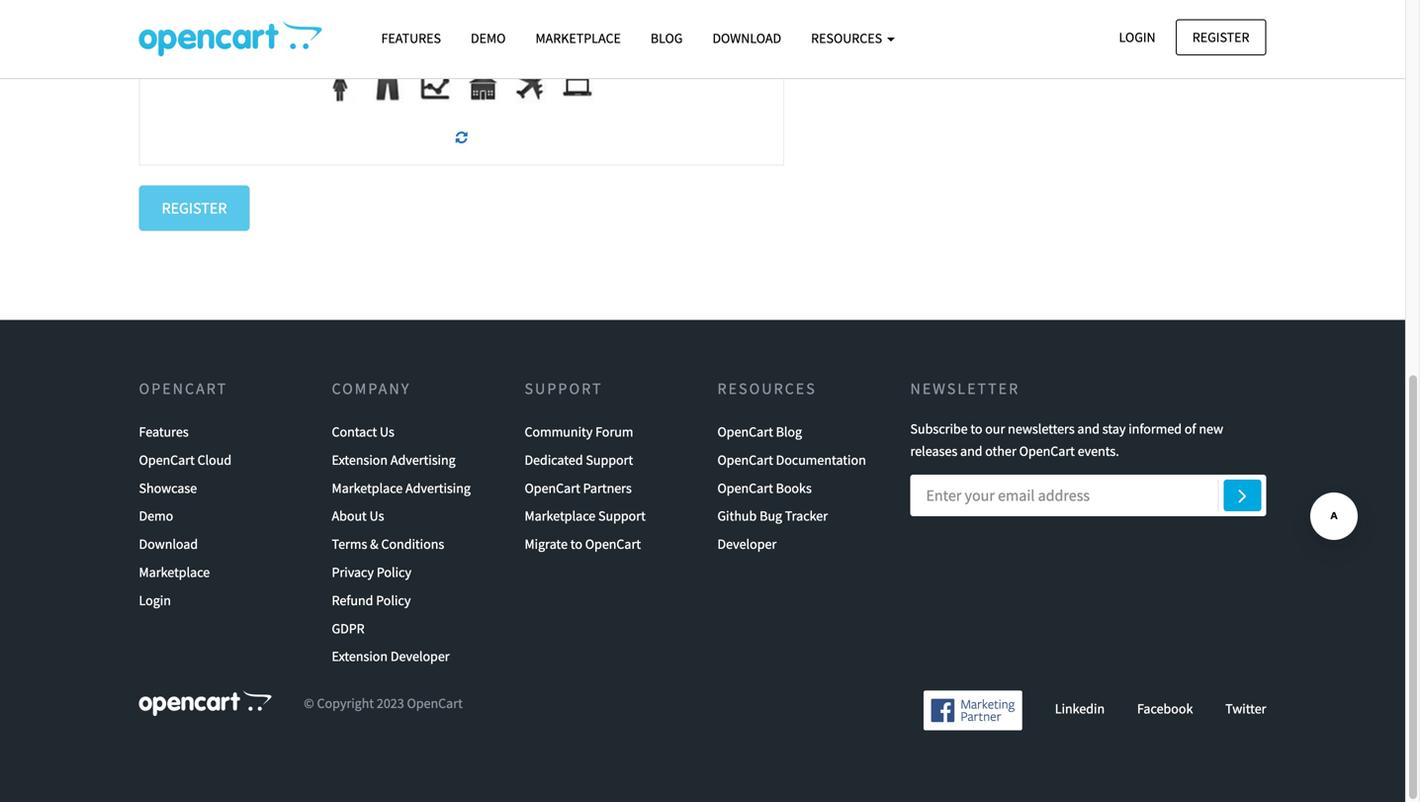 Task type: vqa. For each thing, say whether or not it's contained in the screenshot.
Marketplace Support
yes



Task type: locate. For each thing, give the bounding box(es) containing it.
opencart for opencart documentation
[[718, 451, 774, 469]]

1 vertical spatial download link
[[139, 530, 198, 559]]

0 horizontal spatial features
[[139, 423, 189, 441]]

1 horizontal spatial download link
[[698, 21, 797, 56]]

policy inside 'link'
[[377, 563, 412, 581]]

1 vertical spatial login link
[[139, 587, 171, 615]]

advertising up marketplace advertising
[[391, 451, 456, 469]]

1 horizontal spatial developer
[[718, 535, 777, 553]]

0 horizontal spatial features link
[[139, 418, 189, 446]]

contact us
[[332, 423, 395, 441]]

support for dedicated
[[586, 451, 633, 469]]

0 vertical spatial us
[[380, 423, 395, 441]]

0 vertical spatial features
[[381, 29, 441, 47]]

developer link
[[718, 530, 777, 559]]

extension down contact us link
[[332, 451, 388, 469]]

1 vertical spatial features
[[139, 423, 189, 441]]

1 policy from the top
[[377, 563, 412, 581]]

1 horizontal spatial download
[[713, 29, 782, 47]]

policy down privacy policy 'link'
[[376, 592, 411, 609]]

twitter
[[1226, 700, 1267, 718]]

migrate to opencart link
[[525, 530, 641, 559]]

marketplace link
[[521, 21, 636, 56], [139, 559, 210, 587]]

events.
[[1078, 442, 1120, 460]]

stay
[[1103, 420, 1126, 438]]

download for blog
[[713, 29, 782, 47]]

refund
[[332, 592, 373, 609]]

extension
[[332, 451, 388, 469], [332, 648, 388, 666]]

1 horizontal spatial register
[[1193, 28, 1250, 46]]

1 vertical spatial policy
[[376, 592, 411, 609]]

opencart cloud link
[[139, 446, 232, 474]]

0 vertical spatial download link
[[698, 21, 797, 56]]

0 vertical spatial download
[[713, 29, 782, 47]]

us up extension advertising at the bottom left of page
[[380, 423, 395, 441]]

1 horizontal spatial marketplace link
[[521, 21, 636, 56]]

features left the on the left top of page
[[381, 29, 441, 47]]

and left "other"
[[961, 442, 983, 460]]

1 horizontal spatial features link
[[367, 21, 456, 56]]

opencart inside opencart blog link
[[718, 423, 774, 441]]

0 horizontal spatial and
[[961, 442, 983, 460]]

opencart up opencart documentation
[[718, 423, 774, 441]]

0 vertical spatial blog
[[651, 29, 683, 47]]

0 vertical spatial demo
[[471, 29, 506, 47]]

demo right touch
[[471, 29, 506, 47]]

policy
[[377, 563, 412, 581], [376, 592, 411, 609]]

opencart for opencart cloud
[[139, 451, 195, 469]]

opencart down newsletters
[[1020, 442, 1075, 460]]

us for contact us
[[380, 423, 395, 441]]

policy for privacy policy
[[377, 563, 412, 581]]

1 vertical spatial advertising
[[406, 479, 471, 497]]

support inside 'link'
[[599, 507, 646, 525]]

opencart down marketplace support 'link'
[[586, 535, 641, 553]]

register link
[[1176, 19, 1267, 55]]

opencart down opencart blog link
[[718, 451, 774, 469]]

© copyright 2023 opencart
[[304, 694, 463, 712]]

opencart up github
[[718, 479, 774, 497]]

opencart inside opencart books link
[[718, 479, 774, 497]]

1 vertical spatial blog
[[776, 423, 803, 441]]

login link
[[1103, 19, 1173, 55], [139, 587, 171, 615]]

and
[[1078, 420, 1100, 438], [961, 442, 983, 460]]

blog link
[[636, 21, 698, 56]]

1 vertical spatial download
[[139, 535, 198, 553]]

privacy policy link
[[332, 559, 412, 587]]

opencart up showcase
[[139, 451, 195, 469]]

0 vertical spatial register
[[1193, 28, 1250, 46]]

support down partners
[[599, 507, 646, 525]]

subscribe
[[911, 420, 968, 438]]

advertising down extension advertising link
[[406, 479, 471, 497]]

1 horizontal spatial and
[[1078, 420, 1100, 438]]

touch
[[422, 20, 460, 40]]

to left 'our'
[[971, 420, 983, 438]]

partners
[[583, 479, 632, 497]]

developer
[[718, 535, 777, 553], [391, 648, 450, 666]]

1 vertical spatial register
[[162, 198, 227, 218]]

0 horizontal spatial to
[[571, 535, 583, 553]]

0 vertical spatial to
[[971, 420, 983, 438]]

support up partners
[[586, 451, 633, 469]]

about
[[332, 507, 367, 525]]

©
[[304, 694, 314, 712]]

migrate to opencart
[[525, 535, 641, 553]]

opencart inside subscribe to our newsletters and stay informed of new releases and other opencart events.
[[1020, 442, 1075, 460]]

and up events.
[[1078, 420, 1100, 438]]

to
[[971, 420, 983, 438], [571, 535, 583, 553]]

download link
[[698, 21, 797, 56], [139, 530, 198, 559]]

refund policy link
[[332, 587, 411, 615]]

the
[[463, 20, 485, 40]]

twitter link
[[1226, 700, 1267, 718]]

linkedin
[[1056, 700, 1105, 718]]

policy for refund policy
[[376, 592, 411, 609]]

1 vertical spatial features link
[[139, 418, 189, 446]]

features link
[[367, 21, 456, 56], [139, 418, 189, 446]]

download for demo
[[139, 535, 198, 553]]

showcase
[[139, 479, 197, 497]]

advertising
[[391, 451, 456, 469], [406, 479, 471, 497]]

1 extension from the top
[[332, 451, 388, 469]]

0 vertical spatial demo link
[[456, 21, 521, 56]]

marketplace up migrate
[[525, 507, 596, 525]]

0 horizontal spatial register
[[162, 198, 227, 218]]

1 vertical spatial support
[[586, 451, 633, 469]]

opencart blog link
[[718, 418, 803, 446]]

dedicated
[[525, 451, 583, 469]]

0 vertical spatial policy
[[377, 563, 412, 581]]

0 vertical spatial extension
[[332, 451, 388, 469]]

us
[[380, 423, 395, 441], [370, 507, 384, 525]]

2 policy from the top
[[376, 592, 411, 609]]

0 vertical spatial advertising
[[391, 451, 456, 469]]

0 horizontal spatial login link
[[139, 587, 171, 615]]

or
[[404, 20, 418, 40]]

terms
[[332, 535, 367, 553]]

bug
[[760, 507, 783, 525]]

migrate
[[525, 535, 568, 553]]

1 vertical spatial to
[[571, 535, 583, 553]]

opencart books
[[718, 479, 812, 497]]

opencart for opencart
[[139, 379, 228, 399]]

register for register link
[[1193, 28, 1250, 46]]

us right about
[[370, 507, 384, 525]]

0 horizontal spatial download link
[[139, 530, 198, 559]]

opencart inside opencart partners link
[[525, 479, 581, 497]]

developer up 2023
[[391, 648, 450, 666]]

extension advertising
[[332, 451, 456, 469]]

opencart partners link
[[525, 474, 632, 502]]

facebook link
[[1138, 700, 1194, 718]]

company
[[332, 379, 411, 399]]

opencart inside "opencart cloud" 'link'
[[139, 451, 195, 469]]

0 vertical spatial resources
[[812, 29, 886, 47]]

0 horizontal spatial demo link
[[139, 502, 173, 530]]

opencart for opencart books
[[718, 479, 774, 497]]

download
[[713, 29, 782, 47], [139, 535, 198, 553]]

login
[[1120, 28, 1156, 46], [139, 592, 171, 609]]

opencart right 2023
[[407, 694, 463, 712]]

support up community
[[525, 379, 603, 399]]

0 vertical spatial support
[[525, 379, 603, 399]]

0 horizontal spatial developer
[[391, 648, 450, 666]]

demo
[[471, 29, 506, 47], [139, 507, 173, 525]]

0 horizontal spatial demo
[[139, 507, 173, 525]]

download down showcase link
[[139, 535, 198, 553]]

register inside button
[[162, 198, 227, 218]]

demo link
[[456, 21, 521, 56], [139, 502, 173, 530]]

support
[[525, 379, 603, 399], [586, 451, 633, 469], [599, 507, 646, 525]]

informed
[[1129, 420, 1182, 438]]

opencart down dedicated
[[525, 479, 581, 497]]

0 horizontal spatial download
[[139, 535, 198, 553]]

extension for extension developer
[[332, 648, 388, 666]]

opencart inside opencart documentation link
[[718, 451, 774, 469]]

1 horizontal spatial to
[[971, 420, 983, 438]]

0 horizontal spatial login
[[139, 592, 171, 609]]

opencart inside migrate to opencart link
[[586, 535, 641, 553]]

2 vertical spatial support
[[599, 507, 646, 525]]

0 vertical spatial login
[[1120, 28, 1156, 46]]

opencart up opencart cloud
[[139, 379, 228, 399]]

opencart
[[139, 379, 228, 399], [718, 423, 774, 441], [1020, 442, 1075, 460], [139, 451, 195, 469], [718, 451, 774, 469], [525, 479, 581, 497], [718, 479, 774, 497], [586, 535, 641, 553], [407, 694, 463, 712]]

download link for blog
[[698, 21, 797, 56]]

0 vertical spatial features link
[[367, 21, 456, 56]]

1 vertical spatial login
[[139, 592, 171, 609]]

developer down github
[[718, 535, 777, 553]]

advertising for extension advertising
[[391, 451, 456, 469]]

extension for extension advertising
[[332, 451, 388, 469]]

features
[[381, 29, 441, 47], [139, 423, 189, 441]]

1 vertical spatial and
[[961, 442, 983, 460]]

features link up opencart cloud
[[139, 418, 189, 446]]

1 horizontal spatial login link
[[1103, 19, 1173, 55]]

releases
[[911, 442, 958, 460]]

marketplace
[[536, 29, 621, 47], [332, 479, 403, 497], [525, 507, 596, 525], [139, 563, 210, 581]]

demo link right or
[[456, 21, 521, 56]]

1 vertical spatial extension
[[332, 648, 388, 666]]

cloud
[[198, 451, 232, 469]]

community forum
[[525, 423, 634, 441]]

policy down terms & conditions 'link' on the left bottom of page
[[377, 563, 412, 581]]

1 horizontal spatial features
[[381, 29, 441, 47]]

demo link down showcase
[[139, 502, 173, 530]]

extension down gdpr link
[[332, 648, 388, 666]]

demo down showcase link
[[139, 507, 173, 525]]

to for migrate
[[571, 535, 583, 553]]

1 vertical spatial resources
[[718, 379, 817, 399]]

books
[[776, 479, 812, 497]]

2 extension from the top
[[332, 648, 388, 666]]

marketplace up about us
[[332, 479, 403, 497]]

features link left the on the left top of page
[[367, 21, 456, 56]]

to down marketplace support 'link'
[[571, 535, 583, 553]]

opencart cloud
[[139, 451, 232, 469]]

features link for demo
[[367, 21, 456, 56]]

1 vertical spatial us
[[370, 507, 384, 525]]

to inside subscribe to our newsletters and stay informed of new releases and other opencart events.
[[971, 420, 983, 438]]

register button
[[139, 185, 250, 231]]

download right blog link
[[713, 29, 782, 47]]

features for opencart cloud
[[139, 423, 189, 441]]

subscribe to our newsletters and stay informed of new releases and other opencart events.
[[911, 420, 1224, 460]]

features up opencart cloud
[[139, 423, 189, 441]]

1 vertical spatial marketplace link
[[139, 559, 210, 587]]

&
[[370, 535, 379, 553]]



Task type: describe. For each thing, give the bounding box(es) containing it.
click
[[369, 20, 401, 40]]

other
[[986, 442, 1017, 460]]

marketplace support
[[525, 507, 646, 525]]

dedicated support
[[525, 451, 633, 469]]

privacy policy
[[332, 563, 412, 581]]

refresh image
[[456, 130, 468, 144]]

of
[[1185, 420, 1197, 438]]

download link for demo
[[139, 530, 198, 559]]

github bug tracker
[[718, 507, 828, 525]]

marketplace inside 'link'
[[525, 507, 596, 525]]

contact us link
[[332, 418, 395, 446]]

0 vertical spatial login link
[[1103, 19, 1173, 55]]

marketplace left blog link
[[536, 29, 621, 47]]

to for subscribe
[[971, 420, 983, 438]]

opencart documentation link
[[718, 446, 867, 474]]

features link for opencart cloud
[[139, 418, 189, 446]]

marketplace advertising link
[[332, 474, 471, 502]]

0 vertical spatial developer
[[718, 535, 777, 553]]

resources link
[[797, 21, 910, 56]]

contact
[[332, 423, 377, 441]]

facebook marketing partner image
[[924, 691, 1023, 731]]

opencart documentation
[[718, 451, 867, 469]]

1 vertical spatial demo
[[139, 507, 173, 525]]

community forum link
[[525, 418, 634, 446]]

privacy
[[332, 563, 374, 581]]

angle right image
[[1239, 484, 1248, 507]]

extension developer
[[332, 648, 450, 666]]

about us link
[[332, 502, 384, 530]]

Enter your email address text field
[[911, 475, 1267, 516]]

0 vertical spatial and
[[1078, 420, 1100, 438]]

1 horizontal spatial demo
[[471, 29, 506, 47]]

computer
[[488, 20, 555, 40]]

1 vertical spatial developer
[[391, 648, 450, 666]]

0 horizontal spatial blog
[[651, 29, 683, 47]]

linkedin link
[[1056, 700, 1105, 718]]

newsletters
[[1008, 420, 1075, 438]]

marketplace advertising
[[332, 479, 471, 497]]

opencart for opencart partners
[[525, 479, 581, 497]]

1 vertical spatial demo link
[[139, 502, 173, 530]]

github bug tracker link
[[718, 502, 828, 530]]

opencart image
[[139, 691, 272, 716]]

2023
[[377, 694, 404, 712]]

forum
[[596, 423, 634, 441]]

showcase link
[[139, 474, 197, 502]]

terms & conditions
[[332, 535, 444, 553]]

opencart partners
[[525, 479, 632, 497]]

opencart for opencart blog
[[718, 423, 774, 441]]

gdpr link
[[332, 615, 365, 643]]

documentation
[[776, 451, 867, 469]]

register for register button
[[162, 198, 227, 218]]

about us
[[332, 507, 384, 525]]

marketplace support link
[[525, 502, 646, 530]]

facebook
[[1138, 700, 1194, 718]]

gdpr
[[332, 620, 365, 637]]

advertising for marketplace advertising
[[406, 479, 471, 497]]

conditions
[[381, 535, 444, 553]]

us for about us
[[370, 507, 384, 525]]

1 horizontal spatial blog
[[776, 423, 803, 441]]

opencart books link
[[718, 474, 812, 502]]

tracker
[[785, 507, 828, 525]]

1 horizontal spatial login
[[1120, 28, 1156, 46]]

0 horizontal spatial marketplace link
[[139, 559, 210, 587]]

our
[[986, 420, 1006, 438]]

newsletter
[[911, 379, 1020, 399]]

features for demo
[[381, 29, 441, 47]]

marketplace down showcase link
[[139, 563, 210, 581]]

click or touch the computer
[[369, 20, 555, 40]]

support for marketplace
[[599, 507, 646, 525]]

opencart - account register image
[[139, 21, 322, 56]]

terms & conditions link
[[332, 530, 444, 559]]

extension advertising link
[[332, 446, 456, 474]]

dedicated support link
[[525, 446, 633, 474]]

0 vertical spatial marketplace link
[[521, 21, 636, 56]]

1 horizontal spatial demo link
[[456, 21, 521, 56]]

github
[[718, 507, 757, 525]]

refund policy
[[332, 592, 411, 609]]

extension developer link
[[332, 643, 450, 671]]

copyright
[[317, 694, 374, 712]]

new
[[1200, 420, 1224, 438]]

community
[[525, 423, 593, 441]]

opencart blog
[[718, 423, 803, 441]]



